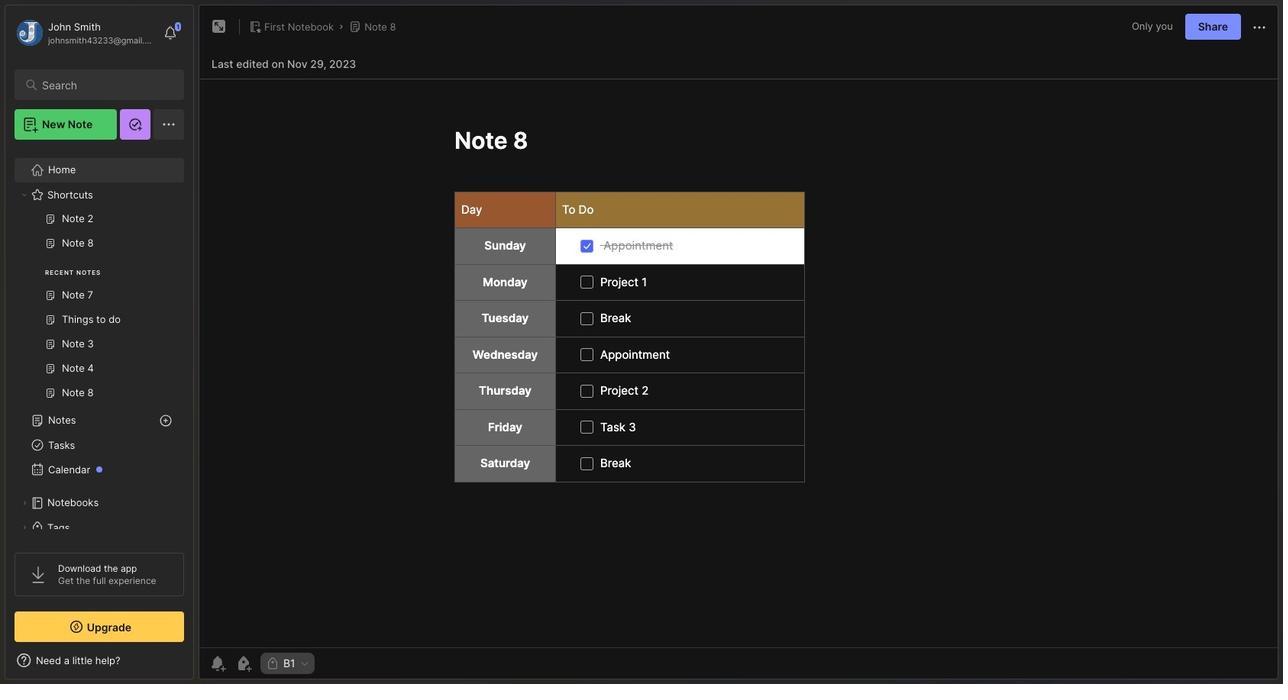Task type: locate. For each thing, give the bounding box(es) containing it.
group
[[15, 207, 183, 415]]

click to collapse image
[[193, 656, 204, 674]]

None search field
[[42, 76, 170, 94]]

WHAT'S NEW field
[[5, 648, 193, 673]]

tree
[[5, 149, 193, 598]]

More actions field
[[1250, 17, 1269, 37]]

Search text field
[[42, 78, 170, 92]]

add a reminder image
[[209, 655, 227, 673]]

Account field
[[15, 18, 156, 48]]

add tag image
[[234, 655, 253, 673]]

expand notebooks image
[[20, 499, 29, 508]]

main element
[[0, 0, 199, 684]]

note window element
[[199, 5, 1279, 684]]

none search field inside the main element
[[42, 76, 170, 94]]

Note Editor text field
[[199, 79, 1278, 648]]



Task type: describe. For each thing, give the bounding box(es) containing it.
group inside tree
[[15, 207, 183, 415]]

expand tags image
[[20, 523, 29, 532]]

expand note image
[[210, 18, 228, 36]]

more actions image
[[1250, 18, 1269, 37]]

B1 Tag actions field
[[295, 658, 310, 669]]

tree inside the main element
[[5, 149, 193, 598]]



Task type: vqa. For each thing, say whether or not it's contained in the screenshot.
anytime.
no



